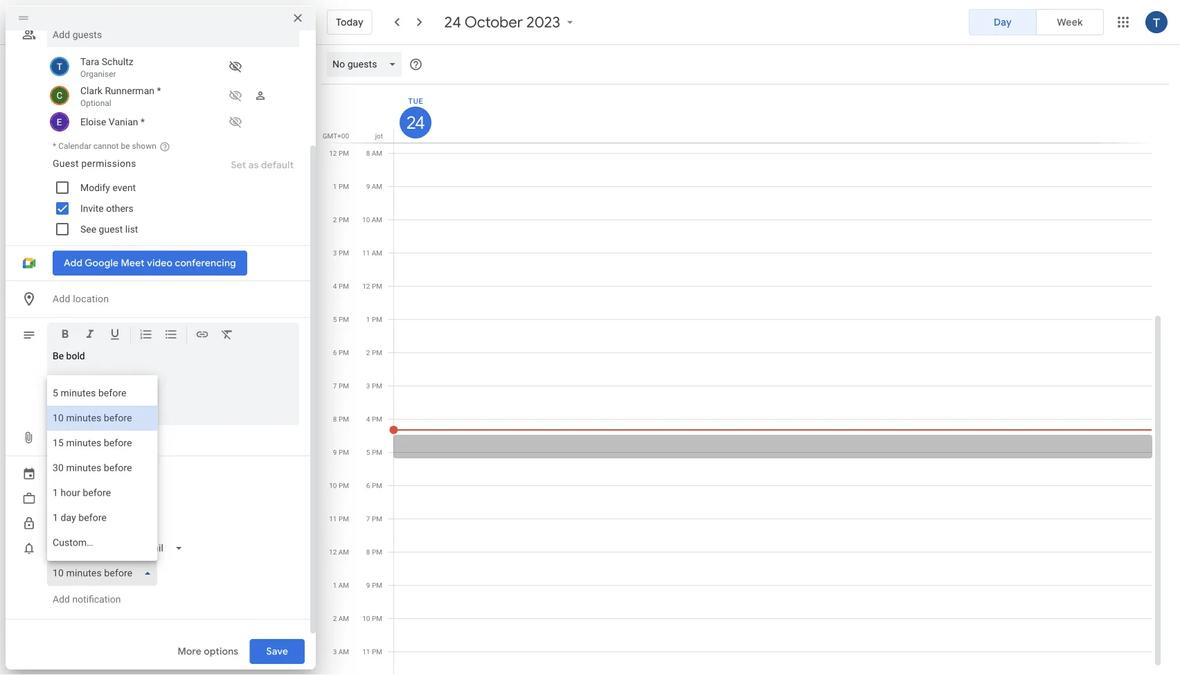 Task type: locate. For each thing, give the bounding box(es) containing it.
0 horizontal spatial tara
[[53, 468, 72, 480]]

0 vertical spatial 8 pm
[[333, 415, 349, 423]]

5 option from the top
[[47, 481, 158, 506]]

1 horizontal spatial 24
[[445, 12, 462, 32]]

0 horizontal spatial 7 pm
[[333, 382, 349, 390]]

add
[[53, 293, 70, 305], [53, 432, 70, 444], [53, 594, 70, 606]]

be bold
[[53, 351, 85, 362]]

10 pm
[[329, 482, 349, 490], [363, 615, 383, 623]]

1 vertical spatial 9
[[333, 448, 337, 457]]

attachment
[[72, 432, 122, 444]]

3
[[333, 249, 337, 257], [367, 382, 370, 390], [333, 648, 337, 656]]

insert link image
[[195, 328, 209, 344]]

0 vertical spatial schultz
[[102, 56, 134, 67]]

0 vertical spatial 4
[[333, 282, 337, 290]]

0 vertical spatial 11 pm
[[329, 515, 349, 523]]

24 down tue
[[406, 112, 424, 133]]

* for eloise vanian *
[[141, 116, 145, 128]]

add left notification
[[53, 594, 70, 606]]

1 horizontal spatial 7 pm
[[367, 515, 383, 523]]

8
[[366, 149, 370, 157], [333, 415, 337, 423], [367, 548, 370, 556]]

3 add from the top
[[53, 594, 70, 606]]

*
[[157, 85, 161, 96], [141, 116, 145, 128], [53, 141, 56, 151]]

24 october 2023 button
[[439, 12, 583, 32]]

cannot
[[93, 141, 119, 151]]

1 pm
[[333, 182, 349, 191], [367, 315, 383, 324]]

1 horizontal spatial 6 pm
[[367, 482, 383, 490]]

11 pm right 3 am
[[363, 648, 383, 656]]

schultz down 'add attachment' button
[[75, 468, 108, 480]]

10 pm up 12 am
[[329, 482, 349, 490]]

Guests text field
[[53, 22, 294, 47]]

2 horizontal spatial *
[[157, 85, 161, 96]]

1 vertical spatial 8
[[333, 415, 337, 423]]

0 vertical spatial 6
[[333, 349, 337, 357]]

am up 1 am
[[339, 548, 349, 556]]

8 pm
[[333, 415, 349, 423], [367, 548, 383, 556]]

1 horizontal spatial 7
[[367, 515, 370, 523]]

* right the vanian
[[141, 116, 145, 128]]

1 pm down 11 am in the left top of the page
[[367, 315, 383, 324]]

0 horizontal spatial 1 pm
[[333, 182, 349, 191]]

11 down 10 am
[[362, 249, 370, 257]]

0 vertical spatial 6 pm
[[333, 349, 349, 357]]

vanian
[[109, 116, 138, 128]]

0 horizontal spatial 11 pm
[[329, 515, 349, 523]]

show schedule of eloise vanian image
[[225, 111, 247, 133]]

add inside button
[[53, 432, 70, 444]]

11 pm
[[329, 515, 349, 523], [363, 648, 383, 656]]

1 vertical spatial schultz
[[75, 468, 108, 480]]

10 right the 2 am
[[363, 615, 370, 623]]

24 grid
[[322, 85, 1164, 676]]

eloise vanian tree item
[[47, 111, 299, 133]]

0 vertical spatial 10
[[362, 216, 370, 224]]

4 pm
[[333, 282, 349, 290], [367, 415, 383, 423]]

am for 8 am
[[372, 149, 383, 157]]

1 vertical spatial 1 pm
[[367, 315, 383, 324]]

clark runnerman * optional
[[80, 85, 161, 108]]

6
[[333, 349, 337, 357], [367, 482, 370, 490]]

am for 2 am
[[339, 615, 349, 623]]

* down tara schultz, organiser tree item on the top of page
[[157, 85, 161, 96]]

am up the 2 am
[[339, 581, 349, 590]]

1 vertical spatial 24
[[406, 112, 424, 133]]

tara
[[80, 56, 99, 67], [53, 468, 72, 480]]

0 horizontal spatial 10 pm
[[329, 482, 349, 490]]

italic image
[[83, 328, 97, 344]]

tue 24
[[406, 97, 424, 133]]

11 right 3 am
[[363, 648, 370, 656]]

1 horizontal spatial 10 pm
[[363, 615, 383, 623]]

3 pm
[[333, 249, 349, 257], [367, 382, 383, 390]]

11
[[362, 249, 370, 257], [329, 515, 337, 523], [363, 648, 370, 656]]

runnerman
[[105, 85, 155, 96]]

2 vertical spatial 10
[[363, 615, 370, 623]]

am down the 9 am
[[372, 216, 383, 224]]

* left calendar
[[53, 141, 56, 151]]

am up 3 am
[[339, 615, 349, 623]]

1 horizontal spatial 4
[[367, 415, 370, 423]]

12 up 1 am
[[329, 548, 337, 556]]

1 vertical spatial 11 pm
[[363, 648, 383, 656]]

bold
[[66, 351, 85, 362]]

2 pm
[[333, 216, 349, 224], [367, 349, 383, 357]]

am for 3 am
[[339, 648, 349, 656]]

see
[[80, 223, 96, 235]]

group
[[47, 152, 299, 240]]

schultz inside the tara schultz organiser
[[102, 56, 134, 67]]

1 down 12 am
[[333, 581, 337, 590]]

24 left october
[[445, 12, 462, 32]]

0 vertical spatial add
[[53, 293, 70, 305]]

1 horizontal spatial tara
[[80, 56, 99, 67]]

option
[[47, 381, 158, 406], [47, 406, 158, 431], [47, 431, 158, 456], [47, 456, 158, 481], [47, 481, 158, 506], [47, 506, 158, 531], [47, 531, 158, 556]]

12
[[329, 149, 337, 157], [363, 282, 370, 290], [329, 548, 337, 556]]

tara inside the tara schultz organiser
[[80, 56, 99, 67]]

1 vertical spatial *
[[141, 116, 145, 128]]

location
[[73, 293, 109, 305]]

0 vertical spatial 9 pm
[[333, 448, 349, 457]]

today
[[336, 16, 364, 28]]

am
[[372, 149, 383, 157], [372, 182, 383, 191], [372, 216, 383, 224], [372, 249, 383, 257], [339, 548, 349, 556], [339, 581, 349, 590], [339, 615, 349, 623], [339, 648, 349, 656]]

9 am
[[366, 182, 383, 191]]

underline image
[[108, 328, 122, 344]]

2 vertical spatial *
[[53, 141, 56, 151]]

1 horizontal spatial 8 pm
[[367, 548, 383, 556]]

formatting options toolbar
[[47, 323, 299, 352]]

1 horizontal spatial 11 pm
[[363, 648, 383, 656]]

1 vertical spatial 2 pm
[[367, 349, 383, 357]]

1 vertical spatial 6 pm
[[367, 482, 383, 490]]

optional
[[80, 98, 111, 108]]

am down the 2 am
[[339, 648, 349, 656]]

am down 10 am
[[372, 249, 383, 257]]

0 vertical spatial 12
[[329, 149, 337, 157]]

* calendar cannot be shown
[[53, 141, 156, 151]]

Description text field
[[53, 351, 294, 420]]

12 pm down 11 am in the left top of the page
[[363, 282, 383, 290]]

11 up 12 am
[[329, 515, 337, 523]]

0 vertical spatial 10 pm
[[329, 482, 349, 490]]

2 vertical spatial 1
[[333, 581, 337, 590]]

12 pm
[[329, 149, 349, 157], [363, 282, 383, 290]]

1 vertical spatial 8 pm
[[367, 548, 383, 556]]

add for add location
[[53, 293, 70, 305]]

add left location
[[53, 293, 70, 305]]

2 vertical spatial 8
[[367, 548, 370, 556]]

eloise
[[80, 116, 106, 128]]

group containing guest permissions
[[47, 152, 299, 240]]

Day radio
[[970, 9, 1037, 35]]

1 vertical spatial 7 pm
[[367, 515, 383, 523]]

october
[[465, 12, 523, 32]]

2 vertical spatial add
[[53, 594, 70, 606]]

0 vertical spatial 7
[[333, 382, 337, 390]]

tara down 'add attachment' button
[[53, 468, 72, 480]]

1
[[333, 182, 337, 191], [367, 315, 370, 324], [333, 581, 337, 590]]

None field
[[327, 52, 408, 77], [47, 561, 163, 586], [327, 52, 408, 77], [47, 561, 163, 586]]

1 vertical spatial 10 pm
[[363, 615, 383, 623]]

1 left the 9 am
[[333, 182, 337, 191]]

3 option from the top
[[47, 431, 158, 456]]

5
[[333, 315, 337, 324], [367, 448, 370, 457]]

0 vertical spatial 3
[[333, 249, 337, 257]]

1 option from the top
[[47, 381, 158, 406]]

modify
[[80, 182, 110, 193]]

tara up organiser
[[80, 56, 99, 67]]

0 horizontal spatial 3 pm
[[333, 249, 349, 257]]

0 horizontal spatial 6 pm
[[333, 349, 349, 357]]

option group
[[970, 9, 1105, 35]]

be
[[53, 351, 64, 362]]

am for 9 am
[[372, 182, 383, 191]]

* for clark runnerman * optional
[[157, 85, 161, 96]]

see guest list
[[80, 223, 138, 235]]

1 pm left the 9 am
[[333, 182, 349, 191]]

guests invited to this event. tree
[[47, 53, 299, 133]]

schultz
[[102, 56, 134, 67], [75, 468, 108, 480]]

7 pm
[[333, 382, 349, 390], [367, 515, 383, 523]]

be
[[121, 141, 130, 151]]

invite
[[80, 203, 104, 214]]

notifications element
[[47, 376, 299, 586]]

1 horizontal spatial 6
[[367, 482, 370, 490]]

0 horizontal spatial 4 pm
[[333, 282, 349, 290]]

add left attachment
[[53, 432, 70, 444]]

0 horizontal spatial 9 pm
[[333, 448, 349, 457]]

1 vertical spatial 10
[[329, 482, 337, 490]]

pm
[[339, 149, 349, 157], [339, 182, 349, 191], [339, 216, 349, 224], [339, 249, 349, 257], [339, 282, 349, 290], [372, 282, 383, 290], [339, 315, 349, 324], [372, 315, 383, 324], [339, 349, 349, 357], [372, 349, 383, 357], [339, 382, 349, 390], [372, 382, 383, 390], [339, 415, 349, 423], [372, 415, 383, 423], [339, 448, 349, 457], [372, 448, 383, 457], [339, 482, 349, 490], [372, 482, 383, 490], [339, 515, 349, 523], [372, 515, 383, 523], [372, 548, 383, 556], [372, 581, 383, 590], [372, 615, 383, 623], [372, 648, 383, 656]]

shown
[[132, 141, 156, 151]]

0 vertical spatial *
[[157, 85, 161, 96]]

add inside dropdown button
[[53, 293, 70, 305]]

10
[[362, 216, 370, 224], [329, 482, 337, 490], [363, 615, 370, 623]]

0 vertical spatial 3 pm
[[333, 249, 349, 257]]

0 vertical spatial tara
[[80, 56, 99, 67]]

am down 8 am
[[372, 182, 383, 191]]

numbered list image
[[139, 328, 153, 344]]

2 vertical spatial 12
[[329, 548, 337, 556]]

0 vertical spatial 4 pm
[[333, 282, 349, 290]]

event
[[113, 182, 136, 193]]

add attachment
[[53, 432, 122, 444]]

list
[[125, 223, 138, 235]]

6 pm
[[333, 349, 349, 357], [367, 482, 383, 490]]

2 add from the top
[[53, 432, 70, 444]]

clark
[[80, 85, 103, 96]]

4
[[333, 282, 337, 290], [367, 415, 370, 423]]

1 horizontal spatial 3 pm
[[367, 382, 383, 390]]

1 horizontal spatial 1 pm
[[367, 315, 383, 324]]

0 horizontal spatial *
[[53, 141, 56, 151]]

9
[[366, 182, 370, 191], [333, 448, 337, 457], [367, 581, 370, 590]]

6 option from the top
[[47, 506, 158, 531]]

0 vertical spatial 1 pm
[[333, 182, 349, 191]]

2023
[[527, 12, 561, 32]]

1 vertical spatial 11
[[329, 515, 337, 523]]

1 vertical spatial 6
[[367, 482, 370, 490]]

12 down gmt+00
[[329, 149, 337, 157]]

5 pm
[[333, 315, 349, 324], [367, 448, 383, 457]]

0 vertical spatial 5 pm
[[333, 315, 349, 324]]

* inside eloise vanian tree item
[[141, 116, 145, 128]]

0 vertical spatial 2 pm
[[333, 216, 349, 224]]

2
[[333, 216, 337, 224], [367, 349, 370, 357], [333, 615, 337, 623]]

* inside "clark runnerman * optional"
[[157, 85, 161, 96]]

1 horizontal spatial 9 pm
[[367, 581, 383, 590]]

24
[[445, 12, 462, 32], [406, 112, 424, 133]]

1 vertical spatial 4 pm
[[367, 415, 383, 423]]

1 horizontal spatial *
[[141, 116, 145, 128]]

1 down 11 am in the left top of the page
[[367, 315, 370, 324]]

1 horizontal spatial 2 pm
[[367, 349, 383, 357]]

1 horizontal spatial 5
[[367, 448, 370, 457]]

1 vertical spatial tara
[[53, 468, 72, 480]]

2 vertical spatial 11
[[363, 648, 370, 656]]

0 vertical spatial 7 pm
[[333, 382, 349, 390]]

option group containing day
[[970, 9, 1105, 35]]

schultz up organiser
[[102, 56, 134, 67]]

remove formatting image
[[220, 328, 234, 344]]

schultz for tara schultz
[[75, 468, 108, 480]]

10 am
[[362, 216, 383, 224]]

1 vertical spatial 4
[[367, 415, 370, 423]]

0 horizontal spatial 6
[[333, 349, 337, 357]]

am down jot
[[372, 149, 383, 157]]

0 vertical spatial 5
[[333, 315, 337, 324]]

11 pm up 12 am
[[329, 515, 349, 523]]

1 add from the top
[[53, 293, 70, 305]]

1 vertical spatial add
[[53, 432, 70, 444]]

0 horizontal spatial 4
[[333, 282, 337, 290]]

24 october 2023
[[445, 12, 561, 32]]

7
[[333, 382, 337, 390], [367, 515, 370, 523]]

modify event
[[80, 182, 136, 193]]

1 horizontal spatial 5 pm
[[367, 448, 383, 457]]

0 horizontal spatial 8 pm
[[333, 415, 349, 423]]

9 pm
[[333, 448, 349, 457], [367, 581, 383, 590]]

3 am
[[333, 648, 349, 656]]

0 horizontal spatial 24
[[406, 112, 424, 133]]

add inside button
[[53, 594, 70, 606]]

10 up 11 am in the left top of the page
[[362, 216, 370, 224]]

10 up 12 am
[[329, 482, 337, 490]]

12 pm down gmt+00
[[329, 149, 349, 157]]

schultz for tara schultz organiser
[[102, 56, 134, 67]]

12 down 11 am in the left top of the page
[[363, 282, 370, 290]]

0 vertical spatial 24
[[445, 12, 462, 32]]

10 pm right the 2 am
[[363, 615, 383, 623]]



Task type: vqa. For each thing, say whether or not it's contained in the screenshot.
12 AM's Am
yes



Task type: describe. For each thing, give the bounding box(es) containing it.
7 option from the top
[[47, 531, 158, 556]]

tara schultz, organiser tree item
[[47, 53, 299, 82]]

today button
[[327, 6, 373, 39]]

organiser
[[80, 69, 116, 79]]

12 am
[[329, 548, 349, 556]]

1 am
[[333, 581, 349, 590]]

jot
[[375, 132, 383, 140]]

1 vertical spatial 3
[[367, 382, 370, 390]]

24 column header
[[394, 85, 1153, 143]]

clark runnerman, optional tree item
[[47, 82, 299, 111]]

1 vertical spatial 7
[[367, 515, 370, 523]]

0 horizontal spatial 7
[[333, 382, 337, 390]]

0 horizontal spatial 5 pm
[[333, 315, 349, 324]]

0 vertical spatial 1
[[333, 182, 337, 191]]

notification
[[72, 594, 121, 606]]

0 horizontal spatial 2 pm
[[333, 216, 349, 224]]

0 vertical spatial 8
[[366, 149, 370, 157]]

show schedule of clark runnerman image
[[225, 85, 247, 107]]

2 option from the top
[[47, 406, 158, 431]]

2 vertical spatial 9
[[367, 581, 370, 590]]

1 vertical spatial 9 pm
[[367, 581, 383, 590]]

day
[[994, 16, 1012, 28]]

1 vertical spatial 1
[[367, 315, 370, 324]]

add for add attachment
[[53, 432, 70, 444]]

invite others
[[80, 203, 134, 214]]

am for 10 am
[[372, 216, 383, 224]]

4 option from the top
[[47, 456, 158, 481]]

add notification button
[[47, 584, 126, 617]]

bulleted list image
[[164, 328, 178, 344]]

tara schultz
[[53, 468, 108, 480]]

notification list box
[[47, 376, 158, 561]]

0 vertical spatial 2
[[333, 216, 337, 224]]

1 vertical spatial 5
[[367, 448, 370, 457]]

add notification
[[53, 594, 121, 606]]

bold image
[[58, 328, 72, 344]]

0 horizontal spatial 5
[[333, 315, 337, 324]]

calendar
[[58, 141, 91, 151]]

tue
[[408, 97, 424, 105]]

guest
[[53, 158, 79, 169]]

guest
[[99, 223, 123, 235]]

guest permissions
[[53, 158, 136, 169]]

2 am
[[333, 615, 349, 623]]

am for 1 am
[[339, 581, 349, 590]]

tuesday, 24 october, today element
[[400, 107, 432, 139]]

others
[[106, 203, 134, 214]]

24 inside tue 24
[[406, 112, 424, 133]]

1 vertical spatial 3 pm
[[367, 382, 383, 390]]

2 vertical spatial 3
[[333, 648, 337, 656]]

2 vertical spatial 2
[[333, 615, 337, 623]]

week
[[1058, 16, 1084, 28]]

Week radio
[[1037, 9, 1105, 35]]

0 vertical spatial 12 pm
[[329, 149, 349, 157]]

add for add notification
[[53, 594, 70, 606]]

gmt+00
[[323, 132, 349, 140]]

0 vertical spatial 9
[[366, 182, 370, 191]]

1 vertical spatial 5 pm
[[367, 448, 383, 457]]

add attachment button
[[47, 426, 127, 450]]

am for 11 am
[[372, 249, 383, 257]]

tara for tara schultz organiser
[[80, 56, 99, 67]]

1 vertical spatial 12
[[363, 282, 370, 290]]

0 vertical spatial 11
[[362, 249, 370, 257]]

eloise vanian *
[[80, 116, 145, 128]]

am for 12 am
[[339, 548, 349, 556]]

8 am
[[366, 149, 383, 157]]

tara for tara schultz
[[53, 468, 72, 480]]

11 am
[[362, 249, 383, 257]]

tara schultz organiser
[[80, 56, 134, 79]]

add location
[[53, 293, 109, 305]]

add location button
[[47, 287, 299, 312]]

permissions
[[81, 158, 136, 169]]

1 horizontal spatial 4 pm
[[367, 415, 383, 423]]

1 vertical spatial 2
[[367, 349, 370, 357]]

1 horizontal spatial 12 pm
[[363, 282, 383, 290]]



